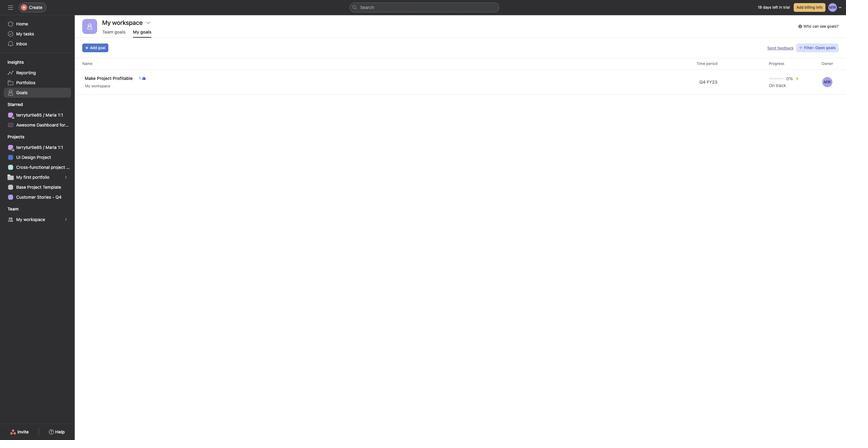Task type: describe. For each thing, give the bounding box(es) containing it.
feedback
[[777, 46, 794, 50]]

reporting link
[[4, 68, 71, 78]]

stories
[[37, 195, 51, 200]]

goals?
[[827, 24, 839, 29]]

for
[[60, 122, 65, 128]]

customer stories - q4 link
[[4, 192, 71, 202]]

inbox
[[16, 41, 27, 46]]

my tasks
[[16, 31, 34, 36]]

my goals link
[[133, 29, 151, 38]]

send feedback link
[[767, 45, 794, 51]]

add goal button
[[82, 44, 108, 52]]

awesome dashboard for new project link
[[4, 120, 91, 130]]

home
[[16, 21, 28, 26]]

project up my workspace dropdown button
[[97, 76, 112, 81]]

in
[[779, 5, 782, 10]]

-
[[52, 195, 54, 200]]

goals for team goals
[[114, 29, 125, 35]]

days
[[763, 5, 771, 10]]

/ for design
[[43, 145, 44, 150]]

search button
[[350, 2, 499, 12]]

dashboard
[[37, 122, 59, 128]]

ui design project
[[16, 155, 51, 160]]

portfolios
[[16, 80, 35, 85]]

invite button
[[6, 427, 33, 438]]

team button
[[0, 206, 19, 212]]

customer stories - q4
[[16, 195, 62, 200]]

maria for for
[[46, 112, 57, 118]]

team goals link
[[102, 29, 125, 38]]

filter:
[[804, 45, 814, 50]]

profitable
[[113, 76, 133, 81]]

insights
[[7, 59, 24, 65]]

my down my workspace
[[133, 29, 139, 35]]

see details, my workspace image
[[64, 218, 68, 222]]

time period
[[697, 61, 718, 66]]

my for my first portfolio link
[[16, 175, 22, 180]]

first
[[23, 175, 31, 180]]

base
[[16, 185, 26, 190]]

filter: open goals
[[804, 45, 836, 50]]

left
[[772, 5, 778, 10]]

inbox link
[[4, 39, 71, 49]]

add billing info
[[797, 5, 823, 10]]

1 button
[[138, 75, 147, 82]]

name
[[82, 61, 92, 66]]

1:1 for for
[[58, 112, 63, 118]]

billing
[[805, 5, 815, 10]]

plan
[[66, 165, 75, 170]]

on track
[[769, 83, 786, 88]]

make project profitable link
[[85, 75, 138, 82]]

1
[[139, 76, 141, 81]]

owner
[[822, 61, 833, 66]]

cross-functional project plan
[[16, 165, 75, 170]]

q4 inside dropdown button
[[699, 79, 706, 85]]

create
[[29, 5, 42, 10]]

my for my tasks 'link'
[[16, 31, 22, 36]]

create button
[[19, 2, 46, 12]]

ui design project link
[[4, 153, 71, 163]]

home link
[[4, 19, 71, 29]]

tasks
[[23, 31, 34, 36]]

terryturtle85 / maria 1:1 for dashboard
[[16, 112, 63, 118]]

project up "cross-functional project plan"
[[37, 155, 51, 160]]

reporting
[[16, 70, 36, 75]]

help button
[[45, 427, 69, 438]]

insights button
[[0, 59, 24, 65]]

18
[[758, 5, 762, 10]]

time
[[697, 61, 705, 66]]

search list box
[[350, 2, 499, 12]]

add for add goal
[[90, 45, 97, 50]]

make
[[85, 76, 96, 81]]

show options image
[[146, 20, 151, 25]]

new
[[66, 122, 75, 128]]

terryturtle85 / maria 1:1 link for design
[[4, 143, 71, 153]]

make project profitable
[[85, 76, 133, 81]]

on
[[769, 83, 775, 88]]

starred
[[7, 102, 23, 107]]

invite
[[17, 430, 29, 435]]

my workspace button
[[82, 82, 121, 91]]

terryturtle85 / maria 1:1 for design
[[16, 145, 63, 150]]

my tasks link
[[4, 29, 71, 39]]

my workspace link
[[4, 215, 71, 225]]

my workspace inside my workspace link
[[16, 217, 45, 222]]

see details, my first portfolio image
[[64, 176, 68, 179]]

q4 fy23
[[699, 79, 717, 85]]

team for team
[[7, 206, 19, 212]]

awesome dashboard for new project
[[16, 122, 91, 128]]

add billing info button
[[794, 3, 825, 12]]

add goal
[[90, 45, 106, 50]]



Task type: vqa. For each thing, say whether or not it's contained in the screenshot.
Add profile photo
no



Task type: locate. For each thing, give the bounding box(es) containing it.
1 vertical spatial maria
[[46, 145, 57, 150]]

starred element
[[0, 99, 91, 131]]

add inside button
[[797, 5, 804, 10]]

1 horizontal spatial q4
[[699, 79, 706, 85]]

goals down show options image
[[140, 29, 151, 35]]

template
[[43, 185, 61, 190]]

/ inside starred element
[[43, 112, 44, 118]]

send
[[767, 46, 776, 50]]

ui
[[16, 155, 20, 160]]

workspace down customer stories - q4 link
[[23, 217, 45, 222]]

/
[[43, 112, 44, 118], [43, 145, 44, 150]]

mw button
[[822, 77, 832, 87]]

terryturtle85 / maria 1:1 link inside projects element
[[4, 143, 71, 153]]

0 vertical spatial team
[[102, 29, 113, 35]]

maria
[[46, 112, 57, 118], [46, 145, 57, 150]]

2 maria from the top
[[46, 145, 57, 150]]

0 horizontal spatial team
[[7, 206, 19, 212]]

goals link
[[4, 88, 71, 98]]

portfolio
[[33, 175, 49, 180]]

my first portfolio
[[16, 175, 49, 180]]

goals for my goals
[[140, 29, 151, 35]]

team inside dropdown button
[[7, 206, 19, 212]]

terryturtle85 / maria 1:1 inside starred element
[[16, 112, 63, 118]]

design
[[22, 155, 36, 160]]

0 vertical spatial maria
[[46, 112, 57, 118]]

1 vertical spatial terryturtle85 / maria 1:1 link
[[4, 143, 71, 153]]

0 horizontal spatial my workspace
[[16, 217, 45, 222]]

maria up awesome dashboard for new project in the top left of the page
[[46, 112, 57, 118]]

/ up dashboard
[[43, 112, 44, 118]]

0 vertical spatial terryturtle85 / maria 1:1
[[16, 112, 63, 118]]

0 horizontal spatial add
[[90, 45, 97, 50]]

can
[[813, 24, 819, 29]]

global element
[[0, 15, 75, 53]]

terryturtle85 / maria 1:1 link up the ui design project on the top left
[[4, 143, 71, 153]]

my workspace inside my workspace dropdown button
[[85, 84, 110, 88]]

projects button
[[0, 134, 24, 140]]

terryturtle85 up design
[[16, 145, 42, 150]]

goals inside my goals link
[[140, 29, 151, 35]]

maria inside projects element
[[46, 145, 57, 150]]

terryturtle85 / maria 1:1 link
[[4, 110, 71, 120], [4, 143, 71, 153]]

add for add billing info
[[797, 5, 804, 10]]

goal
[[98, 45, 106, 50]]

1 horizontal spatial goals
[[140, 29, 151, 35]]

1 / from the top
[[43, 112, 44, 118]]

/ for dashboard
[[43, 112, 44, 118]]

team goals
[[102, 29, 125, 35]]

customer
[[16, 195, 36, 200]]

my workspace down customer
[[16, 217, 45, 222]]

fy23
[[707, 79, 717, 85]]

terryturtle85
[[16, 112, 42, 118], [16, 145, 42, 150]]

workspace down make project profitable
[[91, 84, 110, 88]]

add left billing
[[797, 5, 804, 10]]

1 maria from the top
[[46, 112, 57, 118]]

my left first
[[16, 175, 22, 180]]

mw
[[824, 80, 831, 84]]

project right new
[[77, 122, 91, 128]]

starred button
[[0, 102, 23, 108]]

terryturtle85 / maria 1:1
[[16, 112, 63, 118], [16, 145, 63, 150]]

my workspace
[[102, 19, 143, 26]]

see
[[820, 24, 826, 29]]

1:1
[[58, 112, 63, 118], [58, 145, 63, 150]]

search
[[360, 5, 374, 10]]

trial
[[783, 5, 790, 10]]

my down the team dropdown button
[[16, 217, 22, 222]]

goals
[[16, 90, 28, 95]]

0 horizontal spatial q4
[[55, 195, 62, 200]]

my first portfolio link
[[4, 173, 71, 182]]

1 vertical spatial add
[[90, 45, 97, 50]]

team
[[102, 29, 113, 35], [7, 206, 19, 212]]

projects element
[[0, 131, 75, 204]]

my inside dropdown button
[[85, 84, 90, 88]]

workspace inside "teams" element
[[23, 217, 45, 222]]

base project template
[[16, 185, 61, 190]]

my inside "teams" element
[[16, 217, 22, 222]]

1 vertical spatial terryturtle85 / maria 1:1
[[16, 145, 63, 150]]

maria for project
[[46, 145, 57, 150]]

0 horizontal spatial goals
[[114, 29, 125, 35]]

add left goal
[[90, 45, 97, 50]]

goals down my workspace
[[114, 29, 125, 35]]

maria up 'ui design project' link
[[46, 145, 57, 150]]

workspace
[[91, 84, 110, 88], [23, 217, 45, 222]]

awesome
[[16, 122, 35, 128]]

1 terryturtle85 / maria 1:1 from the top
[[16, 112, 63, 118]]

terryturtle85 / maria 1:1 inside projects element
[[16, 145, 63, 150]]

0 vertical spatial q4
[[699, 79, 706, 85]]

1:1 up project on the top of the page
[[58, 145, 63, 150]]

1:1 inside projects element
[[58, 145, 63, 150]]

1 horizontal spatial add
[[797, 5, 804, 10]]

terryturtle85 / maria 1:1 link for dashboard
[[4, 110, 71, 120]]

my
[[133, 29, 139, 35], [16, 31, 22, 36], [85, 84, 90, 88], [16, 175, 22, 180], [16, 217, 22, 222]]

my workspace down make
[[85, 84, 110, 88]]

0 vertical spatial 1:1
[[58, 112, 63, 118]]

1:1 up for at the top left
[[58, 112, 63, 118]]

0%
[[786, 76, 793, 81]]

1:1 inside starred element
[[58, 112, 63, 118]]

insights element
[[0, 57, 75, 99]]

0 vertical spatial add
[[797, 5, 804, 10]]

q4 inside projects element
[[55, 195, 62, 200]]

0 vertical spatial terryturtle85 / maria 1:1 link
[[4, 110, 71, 120]]

functional
[[30, 165, 50, 170]]

0 horizontal spatial workspace
[[23, 217, 45, 222]]

18 days left in trial
[[758, 5, 790, 10]]

2 1:1 from the top
[[58, 145, 63, 150]]

period
[[706, 61, 718, 66]]

goals
[[114, 29, 125, 35], [140, 29, 151, 35], [826, 45, 836, 50]]

workspace inside dropdown button
[[91, 84, 110, 88]]

goals right open
[[826, 45, 836, 50]]

project inside starred element
[[77, 122, 91, 128]]

goals inside team goals link
[[114, 29, 125, 35]]

send feedback
[[767, 46, 794, 50]]

2 horizontal spatial goals
[[826, 45, 836, 50]]

1 vertical spatial terryturtle85
[[16, 145, 42, 150]]

1 horizontal spatial workspace
[[91, 84, 110, 88]]

1 vertical spatial 1:1
[[58, 145, 63, 150]]

1 vertical spatial /
[[43, 145, 44, 150]]

2 terryturtle85 / maria 1:1 from the top
[[16, 145, 63, 150]]

hide sidebar image
[[8, 5, 13, 10]]

q4 right -
[[55, 195, 62, 200]]

0 vertical spatial terryturtle85
[[16, 112, 42, 118]]

0 vertical spatial /
[[43, 112, 44, 118]]

my down make
[[85, 84, 90, 88]]

my for my workspace link
[[16, 217, 22, 222]]

terryturtle85 / maria 1:1 up 'ui design project' link
[[16, 145, 63, 150]]

project
[[51, 165, 65, 170]]

open
[[815, 45, 825, 50]]

info
[[816, 5, 823, 10]]

team for team goals
[[102, 29, 113, 35]]

projects
[[7, 134, 24, 140]]

who
[[803, 24, 812, 29]]

1 1:1 from the top
[[58, 112, 63, 118]]

1 terryturtle85 from the top
[[16, 112, 42, 118]]

add inside button
[[90, 45, 97, 50]]

1 vertical spatial team
[[7, 206, 19, 212]]

filter: open goals button
[[796, 44, 839, 52]]

team down customer
[[7, 206, 19, 212]]

q4 left fy23
[[699, 79, 706, 85]]

progress
[[769, 61, 784, 66]]

cross-functional project plan link
[[4, 163, 75, 173]]

1 horizontal spatial my workspace
[[85, 84, 110, 88]]

terryturtle85 / maria 1:1 link up dashboard
[[4, 110, 71, 120]]

terryturtle85 for design
[[16, 145, 42, 150]]

team up goal
[[102, 29, 113, 35]]

terryturtle85 / maria 1:1 up awesome dashboard for new project link
[[16, 112, 63, 118]]

base project template link
[[4, 182, 71, 192]]

add
[[797, 5, 804, 10], [90, 45, 97, 50]]

/ inside projects element
[[43, 145, 44, 150]]

q4 fy23 button
[[697, 78, 725, 87]]

terryturtle85 for dashboard
[[16, 112, 42, 118]]

2 / from the top
[[43, 145, 44, 150]]

team inside team goals link
[[102, 29, 113, 35]]

track
[[776, 83, 786, 88]]

terryturtle85 inside starred element
[[16, 112, 42, 118]]

my goals
[[133, 29, 151, 35]]

project down my first portfolio
[[27, 185, 41, 190]]

/ up 'ui design project' link
[[43, 145, 44, 150]]

terryturtle85 / maria 1:1 link inside starred element
[[4, 110, 71, 120]]

maria inside starred element
[[46, 112, 57, 118]]

2 terryturtle85 from the top
[[16, 145, 42, 150]]

terryturtle85 inside projects element
[[16, 145, 42, 150]]

my left the tasks at the left top of page
[[16, 31, 22, 36]]

1 vertical spatial my workspace
[[16, 217, 45, 222]]

0 vertical spatial workspace
[[91, 84, 110, 88]]

teams element
[[0, 204, 75, 226]]

help
[[55, 430, 65, 435]]

portfolios link
[[4, 78, 71, 88]]

1 vertical spatial q4
[[55, 195, 62, 200]]

my inside 'link'
[[16, 31, 22, 36]]

terryturtle85 up awesome
[[16, 112, 42, 118]]

my inside projects element
[[16, 175, 22, 180]]

1 terryturtle85 / maria 1:1 link from the top
[[4, 110, 71, 120]]

goals inside filter: open goals dropdown button
[[826, 45, 836, 50]]

1:1 for project
[[58, 145, 63, 150]]

0 vertical spatial my workspace
[[85, 84, 110, 88]]

2 terryturtle85 / maria 1:1 link from the top
[[4, 143, 71, 153]]

1 horizontal spatial team
[[102, 29, 113, 35]]

1 vertical spatial workspace
[[23, 217, 45, 222]]



